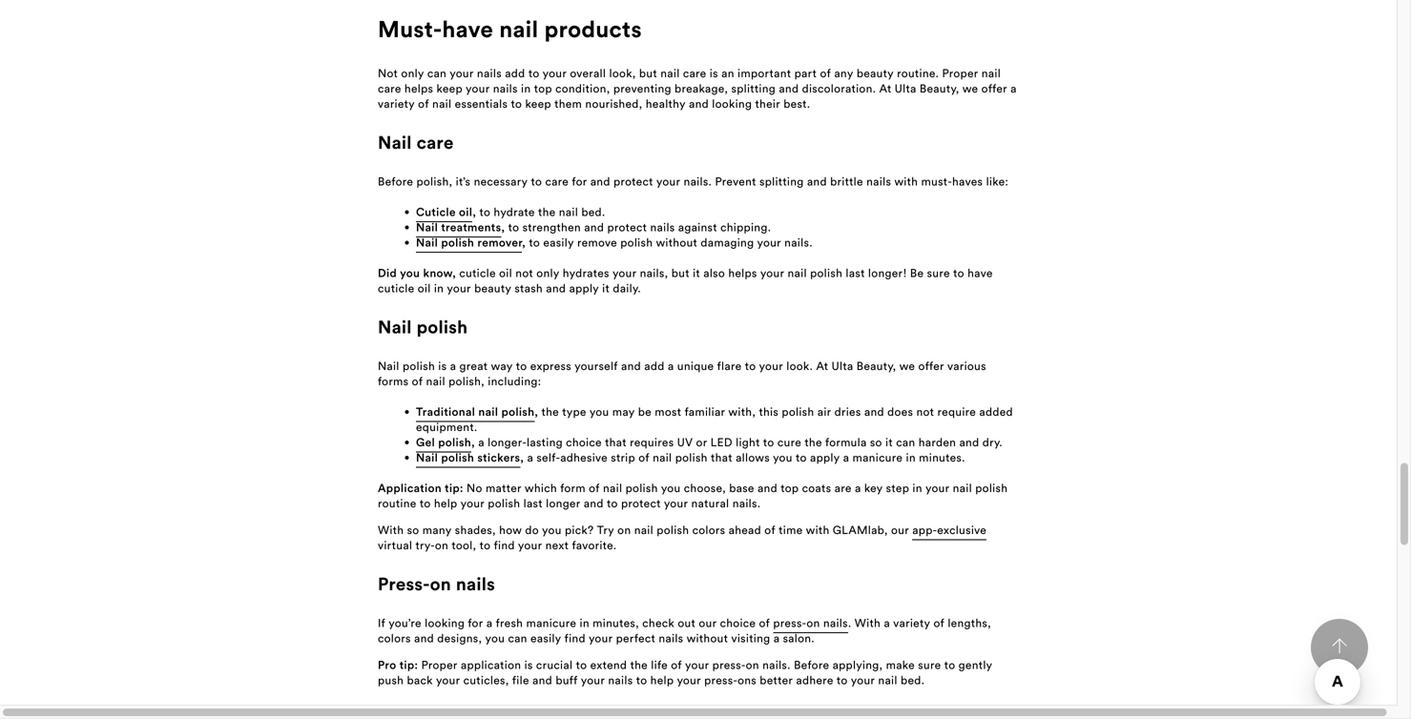 Task type: vqa. For each thing, say whether or not it's contained in the screenshot.
SHOULD
no



Task type: describe. For each thing, give the bounding box(es) containing it.
to down cure
[[796, 451, 807, 465]]

and up the cuticle oil , to hydrate the nail bed. nail treatments , to strengthen and protect nails against chipping. nail polish remover , to easily remove polish without damaging your nails.
[[591, 174, 611, 189]]

to right the essentials
[[511, 96, 522, 111]]

virtual
[[378, 538, 413, 553]]

proper inside proper application is crucial to extend the life of your press-on nails. before applying, make sure to gently push back your cuticles, file and buff your nails to help your press-ons better adhere to your nail bed.
[[421, 658, 458, 672]]

the inside the type you may be most familiar with, this polish air dries and does not require added equipment.
[[542, 405, 559, 419]]

or
[[696, 435, 708, 450]]

form
[[560, 481, 586, 495]]

pro tip:
[[378, 658, 418, 672]]

0 horizontal spatial it
[[602, 281, 610, 295]]

to right flare
[[745, 359, 756, 373]]

tool,
[[452, 538, 477, 553]]

lasting
[[527, 435, 563, 450]]

to down must-have nail products
[[529, 66, 540, 80]]

the type you may be most familiar with, this polish air dries and does not require added equipment.
[[416, 405, 1013, 434]]

nails inside '. with a variety of lengths, colors and designs, you can easily find your perfect nails without visiting a salon.'
[[659, 631, 684, 646]]

so inside gel polish , a longer-lasting choice that requires uv or led light to cure the formula so it can harden and dry. nail polish stickers , a self-adhesive strip of nail polish that allows you to apply a manicure in minutes.
[[870, 435, 883, 450]]

on up salon.
[[807, 616, 820, 630]]

care down "not"
[[378, 81, 401, 95]]

looking inside not only can your nails add to your overall look, but nail care is an important part of any beauty routine. proper nail care helps keep your nails in top condition, preventing breakage, splitting and discoloration. at ulta beauty, we offer a variety of nail essentials to keep them nourished, healthy and looking their best.
[[712, 96, 752, 111]]

stickers
[[478, 451, 520, 465]]

added
[[980, 405, 1013, 419]]

with,
[[729, 405, 756, 419]]

of left any
[[820, 66, 831, 80]]

in inside gel polish , a longer-lasting choice that requires uv or led light to cure the formula so it can harden and dry. nail polish stickers , a self-adhesive strip of nail polish that allows you to apply a manicure in minutes.
[[906, 451, 916, 465]]

out
[[678, 616, 696, 630]]

cuticles,
[[463, 673, 509, 688]]

1 vertical spatial press-
[[713, 658, 746, 672]]

1 horizontal spatial cuticle
[[459, 266, 496, 280]]

to down the perfect
[[636, 673, 647, 688]]

remover
[[478, 235, 522, 250]]

1 vertical spatial choice
[[720, 616, 756, 630]]

nail down strip on the left
[[603, 481, 623, 495]]

applying,
[[833, 658, 883, 672]]

and inside gel polish , a longer-lasting choice that requires uv or led light to cure the formula so it can harden and dry. nail polish stickers , a self-adhesive strip of nail polish that allows you to apply a manicure in minutes.
[[960, 435, 980, 450]]

must-have nail products
[[378, 14, 642, 44]]

nail up healthy
[[661, 66, 680, 80]]

2 vertical spatial press-
[[704, 673, 738, 688]]

press-on nails link
[[773, 616, 848, 634]]

is for push
[[525, 658, 533, 672]]

a inside not only can your nails add to your overall look, but nail care is an important part of any beauty routine. proper nail care helps keep your nails in top condition, preventing breakage, splitting and discoloration. at ulta beauty, we offer a variety of nail essentials to keep them nourished, healthy and looking their best.
[[1011, 81, 1017, 95]]

in inside no matter which form of nail polish you choose, base and top coats are a key step in your nail polish routine to help your polish last longer and to protect your natural nails.
[[913, 481, 923, 495]]

0 vertical spatial keep
[[437, 81, 463, 95]]

to left cure
[[763, 435, 775, 450]]

longer!
[[868, 266, 907, 280]]

file
[[512, 673, 529, 688]]

and right base
[[758, 481, 778, 495]]

and left brittle
[[807, 174, 827, 189]]

against
[[678, 220, 718, 234]]

check
[[643, 616, 675, 630]]

be
[[638, 405, 652, 419]]

app-
[[913, 523, 937, 537]]

harden
[[919, 435, 956, 450]]

0 horizontal spatial before
[[378, 174, 413, 189]]

can inside not only can your nails add to your overall look, but nail care is an important part of any beauty routine. proper nail care helps keep your nails in top condition, preventing breakage, splitting and discoloration. at ulta beauty, we offer a variety of nail essentials to keep them nourished, healthy and looking their best.
[[427, 66, 447, 80]]

0 vertical spatial it
[[693, 266, 700, 280]]

nail polish
[[378, 316, 468, 338]]

offer inside nail polish is a great way to express yourself and add a unique flare to your look. at ulta beauty, we offer various forms of nail polish, including:
[[919, 359, 945, 373]]

protect inside the cuticle oil , to hydrate the nail bed. nail treatments , to strengthen and protect nails against chipping. nail polish remover , to easily remove polish without damaging your nails.
[[607, 220, 647, 234]]

with so many shades, how do you pick? try on nail polish colors ahead of time with glamlab, our app-exclusive virtual try-on tool, to find your next favorite.
[[378, 523, 987, 553]]

self-
[[537, 451, 560, 465]]

designs,
[[437, 631, 482, 646]]

also
[[704, 266, 725, 280]]

ahead
[[729, 523, 762, 537]]

equipment.
[[416, 420, 478, 434]]

helps inside not only can your nails add to your overall look, but nail care is an important part of any beauty routine. proper nail care helps keep your nails in top condition, preventing breakage, splitting and discoloration. at ulta beauty, we offer a variety of nail essentials to keep them nourished, healthy and looking their best.
[[405, 81, 434, 95]]

back to top image
[[1332, 639, 1348, 654]]

1 vertical spatial for
[[468, 616, 483, 630]]

to inside "cuticle oil not only hydrates your nails, but it also helps your nail polish last longer! be sure to have cuticle oil in your beauty stash and apply it daily."
[[954, 266, 965, 280]]

not only can your nails add to your overall look, but nail care is an important part of any beauty routine. proper nail care helps keep your nails in top condition, preventing breakage, splitting and discoloration. at ulta beauty, we offer a variety of nail essentials to keep them nourished, healthy and looking their best.
[[378, 66, 1017, 111]]

of inside no matter which form of nail polish you choose, base and top coats are a key step in your nail polish routine to help your polish last longer and to protect your natural nails.
[[589, 481, 600, 495]]

glamlab,
[[833, 523, 888, 537]]

to down the application tip:
[[420, 496, 431, 511]]

of up nail care
[[418, 96, 429, 111]]

dry.
[[983, 435, 1003, 450]]

nail polish remover link
[[416, 235, 522, 253]]

cuticle oil link
[[416, 205, 473, 222]]

care up strengthen
[[545, 174, 569, 189]]

proper application is crucial to extend the life of your press-on nails. before applying, make sure to gently push back your cuticles, file and buff your nails to help your press-ons better adhere to your nail bed.
[[378, 658, 993, 688]]

choice inside gel polish , a longer-lasting choice that requires uv or led light to cure the formula so it can harden and dry. nail polish stickers , a self-adhesive strip of nail polish that allows you to apply a manicure in minutes.
[[566, 435, 602, 450]]

traditional
[[416, 405, 475, 419]]

light
[[736, 435, 760, 450]]

1 vertical spatial splitting
[[760, 174, 804, 189]]

can inside '. with a variety of lengths, colors and designs, you can easily find your perfect nails without visiting a salon.'
[[508, 631, 527, 646]]

visiting
[[732, 631, 771, 646]]

not inside the type you may be most familiar with, this polish air dries and does not require added equipment.
[[917, 405, 935, 419]]

to down "applying,"
[[837, 673, 848, 688]]

air
[[818, 405, 832, 419]]

variety inside not only can your nails add to your overall look, but nail care is an important part of any beauty routine. proper nail care helps keep your nails in top condition, preventing breakage, splitting and discoloration. at ulta beauty, we offer a variety of nail essentials to keep them nourished, healthy and looking their best.
[[378, 96, 415, 111]]

not inside "cuticle oil not only hydrates your nails, but it also helps your nail polish last longer! be sure to have cuticle oil in your beauty stash and apply it daily."
[[516, 266, 533, 280]]

and inside '. with a variety of lengths, colors and designs, you can easily find your perfect nails without visiting a salon.'
[[414, 631, 434, 646]]

helps inside "cuticle oil not only hydrates your nails, but it also helps your nail polish last longer! be sure to have cuticle oil in your beauty stash and apply it daily."
[[728, 266, 757, 280]]

lengths,
[[948, 616, 992, 630]]

condition,
[[556, 81, 610, 95]]

any
[[834, 66, 854, 80]]

nail up longer-
[[479, 405, 498, 419]]

hydrates
[[563, 266, 610, 280]]

we inside not only can your nails add to your overall look, but nail care is an important part of any beauty routine. proper nail care helps keep your nails in top condition, preventing breakage, splitting and discoloration. at ulta beauty, we offer a variety of nail essentials to keep them nourished, healthy and looking their best.
[[963, 81, 979, 95]]

cure
[[778, 435, 802, 450]]

if you're looking for a fresh manicure in minutes, check out our choice of press-on nails
[[378, 616, 848, 630]]

crucial
[[536, 658, 573, 672]]

last inside no matter which form of nail polish you choose, base and top coats are a key step in your nail polish routine to help your polish last longer and to protect your natural nails.
[[524, 496, 543, 511]]

0 vertical spatial press-
[[773, 616, 807, 630]]

0 horizontal spatial have
[[442, 14, 493, 44]]

discoloration.
[[802, 81, 876, 95]]

0 horizontal spatial our
[[699, 616, 717, 630]]

to down "hydrate"
[[508, 220, 519, 234]]

base
[[729, 481, 755, 495]]

to inside with so many shades, how do you pick? try on nail polish colors ahead of time with glamlab, our app-exclusive virtual try-on tool, to find your next favorite.
[[480, 538, 491, 553]]

sure inside proper application is crucial to extend the life of your press-on nails. before applying, make sure to gently push back your cuticles, file and buff your nails to help your press-ons better adhere to your nail bed.
[[918, 658, 941, 672]]

nail down minutes. on the bottom of the page
[[953, 481, 972, 495]]

next
[[546, 538, 569, 553]]

application
[[378, 481, 442, 495]]

try-
[[416, 538, 435, 553]]

and inside the type you may be most familiar with, this polish air dries and does not require added equipment.
[[865, 405, 885, 419]]

and inside proper application is crucial to extend the life of your press-on nails. before applying, make sure to gently push back your cuticles, file and buff your nails to help your press-ons better adhere to your nail bed.
[[533, 673, 553, 688]]

minutes.
[[919, 451, 966, 465]]

nails. left prevent
[[684, 174, 712, 189]]

before inside proper application is crucial to extend the life of your press-on nails. before applying, make sure to gently push back your cuticles, file and buff your nails to help your press-ons better adhere to your nail bed.
[[794, 658, 830, 672]]

polish inside "cuticle oil not only hydrates your nails, but it also helps your nail polish last longer! be sure to have cuticle oil in your beauty stash and apply it daily."
[[810, 266, 843, 280]]

to up try
[[607, 496, 618, 511]]

nails. inside proper application is crucial to extend the life of your press-on nails. before applying, make sure to gently push back your cuticles, file and buff your nails to help your press-ons better adhere to your nail bed.
[[763, 658, 791, 672]]

1 horizontal spatial that
[[711, 451, 733, 465]]

are
[[835, 481, 852, 495]]

have inside "cuticle oil not only hydrates your nails, but it also helps your nail polish last longer! be sure to have cuticle oil in your beauty stash and apply it daily."
[[968, 266, 993, 280]]

you inside gel polish , a longer-lasting choice that requires uv or led light to cure the formula so it can harden and dry. nail polish stickers , a self-adhesive strip of nail polish that allows you to apply a manicure in minutes.
[[773, 451, 793, 465]]

ons
[[738, 673, 757, 688]]

traditional nail polish link
[[416, 405, 535, 422]]

but inside not only can your nails add to your overall look, but nail care is an important part of any beauty routine. proper nail care helps keep your nails in top condition, preventing breakage, splitting and discoloration. at ulta beauty, we offer a variety of nail essentials to keep them nourished, healthy and looking their best.
[[639, 66, 658, 80]]

nail inside gel polish , a longer-lasting choice that requires uv or led light to cure the formula so it can harden and dry. nail polish stickers , a self-adhesive strip of nail polish that allows you to apply a manicure in minutes.
[[653, 451, 672, 465]]

splitting inside not only can your nails add to your overall look, but nail care is an important part of any beauty routine. proper nail care helps keep your nails in top condition, preventing breakage, splitting and discoloration. at ulta beauty, we offer a variety of nail essentials to keep them nourished, healthy and looking their best.
[[732, 81, 776, 95]]

oil for ,
[[459, 205, 473, 219]]

cuticle
[[416, 205, 456, 219]]

to left gently
[[945, 658, 956, 672]]

your inside with so many shades, how do you pick? try on nail polish colors ahead of time with glamlab, our app-exclusive virtual try-on tool, to find your next favorite.
[[518, 538, 542, 553]]

application
[[461, 658, 521, 672]]

damaging
[[701, 235, 754, 250]]

care up the cuticle
[[417, 131, 454, 153]]

be
[[910, 266, 924, 280]]

on right try
[[618, 523, 631, 537]]

routine
[[378, 496, 417, 511]]

way
[[491, 359, 513, 373]]

app-exclusive link
[[913, 523, 987, 541]]

without inside the cuticle oil , to hydrate the nail bed. nail treatments , to strengthen and protect nails against chipping. nail polish remover , to easily remove polish without damaging your nails.
[[656, 235, 698, 250]]

on down try-
[[430, 573, 451, 595]]

nail inside gel polish , a longer-lasting choice that requires uv or led light to cure the formula so it can harden and dry. nail polish stickers , a self-adhesive strip of nail polish that allows you to apply a manicure in minutes.
[[416, 451, 438, 465]]

did you know,
[[378, 266, 456, 280]]

, up "lasting"
[[535, 405, 539, 419]]

with for must-
[[895, 174, 918, 189]]

look,
[[609, 66, 636, 80]]

formula
[[826, 435, 867, 450]]

it inside gel polish , a longer-lasting choice that requires uv or led light to cure the formula so it can harden and dry. nail polish stickers , a self-adhesive strip of nail polish that allows you to apply a manicure in minutes.
[[886, 435, 893, 450]]

nails. inside no matter which form of nail polish you choose, base and top coats are a key step in your nail polish routine to help your polish last longer and to protect your natural nails.
[[733, 496, 761, 511]]

to up including:
[[516, 359, 527, 373]]

0 horizontal spatial oil
[[418, 281, 431, 295]]

care up breakage,
[[683, 66, 707, 80]]

try
[[597, 523, 615, 537]]

allows
[[736, 451, 770, 465]]

nails inside the cuticle oil , to hydrate the nail bed. nail treatments , to strengthen and protect nails against chipping. nail polish remover , to easily remove polish without damaging your nails.
[[650, 220, 675, 234]]

and inside "cuticle oil not only hydrates your nails, but it also helps your nail polish last longer! be sure to have cuticle oil in your beauty stash and apply it daily."
[[546, 281, 566, 295]]

, up remover in the top left of the page
[[501, 220, 505, 234]]

nail right "routine."
[[982, 66, 1001, 80]]

can inside gel polish , a longer-lasting choice that requires uv or led light to cure the formula so it can harden and dry. nail polish stickers , a self-adhesive strip of nail polish that allows you to apply a manicure in minutes.
[[896, 435, 916, 450]]

gently
[[959, 658, 993, 672]]

adhere
[[796, 673, 834, 688]]

in left minutes, in the left bottom of the page
[[580, 616, 590, 630]]

the inside gel polish , a longer-lasting choice that requires uv or led light to cure the formula so it can harden and dry. nail polish stickers , a self-adhesive strip of nail polish that allows you to apply a manicure in minutes.
[[805, 435, 822, 450]]

easily inside the cuticle oil , to hydrate the nail bed. nail treatments , to strengthen and protect nails against chipping. nail polish remover , to easily remove polish without damaging your nails.
[[543, 235, 574, 250]]

and inside nail polish is a great way to express yourself and add a unique flare to your look. at ulta beauty, we offer various forms of nail polish, including:
[[621, 359, 641, 373]]

0 vertical spatial polish,
[[417, 174, 453, 189]]

haves
[[952, 174, 983, 189]]

1 vertical spatial manicure
[[526, 616, 577, 630]]



Task type: locate. For each thing, give the bounding box(es) containing it.
did
[[378, 266, 397, 280]]

0 vertical spatial beauty
[[857, 66, 894, 80]]

apply down formula
[[810, 451, 840, 465]]

and inside the cuticle oil , to hydrate the nail bed. nail treatments , to strengthen and protect nails against chipping. nail polish remover , to easily remove polish without damaging your nails.
[[584, 220, 604, 234]]

have right be
[[968, 266, 993, 280]]

brittle
[[830, 174, 864, 189]]

bed. up remove
[[582, 205, 606, 219]]

for up designs,
[[468, 616, 483, 630]]

cuticle
[[459, 266, 496, 280], [378, 281, 415, 295]]

1 vertical spatial oil
[[499, 266, 512, 280]]

1 vertical spatial tip:
[[400, 658, 418, 672]]

can down the 'fresh'
[[508, 631, 527, 646]]

of down requires
[[639, 451, 650, 465]]

add left 'unique'
[[644, 359, 665, 373]]

0 horizontal spatial that
[[605, 435, 627, 450]]

ulta inside nail polish is a great way to express yourself and add a unique flare to your look. at ulta beauty, we offer various forms of nail polish, including:
[[832, 359, 854, 373]]

it left daily.
[[602, 281, 610, 295]]

,
[[473, 205, 476, 219], [501, 220, 505, 234], [522, 235, 526, 250], [535, 405, 539, 419], [471, 435, 475, 450], [520, 451, 524, 465]]

that down led
[[711, 451, 733, 465]]

in left minutes. on the bottom of the page
[[906, 451, 916, 465]]

polish inside nail polish is a great way to express yourself and add a unique flare to your look. at ulta beauty, we offer various forms of nail polish, including:
[[403, 359, 435, 373]]

is inside nail polish is a great way to express yourself and add a unique flare to your look. at ulta beauty, we offer various forms of nail polish, including:
[[438, 359, 447, 373]]

nail treatments link
[[416, 220, 501, 238]]

0 vertical spatial proper
[[942, 66, 979, 80]]

beauty inside "cuticle oil not only hydrates your nails, but it also helps your nail polish last longer! be sure to have cuticle oil in your beauty stash and apply it daily."
[[474, 281, 512, 295]]

0 horizontal spatial ulta
[[832, 359, 854, 373]]

routine.
[[897, 66, 939, 80]]

not
[[516, 266, 533, 280], [917, 405, 935, 419]]

requires
[[630, 435, 674, 450]]

this
[[759, 405, 779, 419]]

strengthen
[[523, 220, 581, 234]]

1 vertical spatial find
[[565, 631, 586, 646]]

1 vertical spatial we
[[900, 359, 915, 373]]

to up buff
[[576, 658, 587, 672]]

1 vertical spatial looking
[[425, 616, 465, 630]]

familiar
[[685, 405, 726, 419]]

before down nail care
[[378, 174, 413, 189]]

oil up treatments
[[459, 205, 473, 219]]

nail inside the cuticle oil , to hydrate the nail bed. nail treatments , to strengthen and protect nails against chipping. nail polish remover , to easily remove polish without damaging your nails.
[[559, 205, 578, 219]]

0 horizontal spatial find
[[494, 538, 515, 553]]

0 horizontal spatial last
[[524, 496, 543, 511]]

apply inside gel polish , a longer-lasting choice that requires uv or led light to cure the formula so it can harden and dry. nail polish stickers , a self-adhesive strip of nail polish that allows you to apply a manicure in minutes.
[[810, 451, 840, 465]]

0 horizontal spatial is
[[438, 359, 447, 373]]

1 vertical spatial top
[[781, 481, 799, 495]]

you down cure
[[773, 451, 793, 465]]

0 horizontal spatial manicure
[[526, 616, 577, 630]]

tip: for pro tip:
[[400, 658, 418, 672]]

1 horizontal spatial colors
[[693, 523, 726, 537]]

1 horizontal spatial so
[[870, 435, 883, 450]]

and
[[779, 81, 799, 95], [689, 96, 709, 111], [591, 174, 611, 189], [807, 174, 827, 189], [584, 220, 604, 234], [546, 281, 566, 295], [621, 359, 641, 373], [865, 405, 885, 419], [960, 435, 980, 450], [758, 481, 778, 495], [584, 496, 604, 511], [414, 631, 434, 646], [533, 673, 553, 688]]

nail down make
[[878, 673, 898, 688]]

our inside with so many shades, how do you pick? try on nail polish colors ahead of time with glamlab, our app-exclusive virtual try-on tool, to find your next favorite.
[[891, 523, 909, 537]]

0 horizontal spatial but
[[639, 66, 658, 80]]

nail inside nail polish is a great way to express yourself and add a unique flare to your look. at ulta beauty, we offer various forms of nail polish, including:
[[426, 374, 446, 389]]

0 horizontal spatial with
[[378, 523, 404, 537]]

so inside with so many shades, how do you pick? try on nail polish colors ahead of time with glamlab, our app-exclusive virtual try-on tool, to find your next favorite.
[[407, 523, 419, 537]]

our right out
[[699, 616, 717, 630]]

key
[[865, 481, 883, 495]]

0 vertical spatial top
[[534, 81, 552, 95]]

0 horizontal spatial at
[[816, 359, 829, 373]]

does
[[888, 405, 914, 419]]

find inside with so many shades, how do you pick? try on nail polish colors ahead of time with glamlab, our app-exclusive virtual try-on tool, to find your next favorite.
[[494, 538, 515, 553]]

nail inside "cuticle oil not only hydrates your nails, but it also helps your nail polish last longer! be sure to have cuticle oil in your beauty stash and apply it daily."
[[788, 266, 807, 280]]

not
[[378, 66, 398, 80]]

proper inside not only can your nails add to your overall look, but nail care is an important part of any beauty routine. proper nail care helps keep your nails in top condition, preventing breakage, splitting and discoloration. at ulta beauty, we offer a variety of nail essentials to keep them nourished, healthy and looking their best.
[[942, 66, 979, 80]]

to
[[529, 66, 540, 80], [511, 96, 522, 111], [531, 174, 542, 189], [480, 205, 491, 219], [508, 220, 519, 234], [529, 235, 540, 250], [954, 266, 965, 280], [516, 359, 527, 373], [745, 359, 756, 373], [763, 435, 775, 450], [796, 451, 807, 465], [420, 496, 431, 511], [607, 496, 618, 511], [480, 538, 491, 553], [576, 658, 587, 672], [945, 658, 956, 672], [636, 673, 647, 688], [837, 673, 848, 688]]

to right necessary
[[531, 174, 542, 189]]

and left dry.
[[960, 435, 980, 450]]

including:
[[488, 374, 542, 389]]

is left great
[[438, 359, 447, 373]]

gel
[[416, 435, 435, 450]]

1 vertical spatial variety
[[894, 616, 931, 630]]

top left 'condition,'
[[534, 81, 552, 95]]

ulta down "routine."
[[895, 81, 917, 95]]

the inside proper application is crucial to extend the life of your press-on nails. before applying, make sure to gently push back your cuticles, file and buff your nails to help your press-ons better adhere to your nail bed.
[[630, 658, 648, 672]]

of inside with so many shades, how do you pick? try on nail polish colors ahead of time with glamlab, our app-exclusive virtual try-on tool, to find your next favorite.
[[765, 523, 776, 537]]

matter
[[486, 481, 522, 495]]

1 vertical spatial add
[[644, 359, 665, 373]]

1 vertical spatial before
[[794, 658, 830, 672]]

1 horizontal spatial oil
[[459, 205, 473, 219]]

polish, inside nail polish is a great way to express yourself and add a unique flare to your look. at ulta beauty, we offer various forms of nail polish, including:
[[449, 374, 485, 389]]

2 vertical spatial protect
[[621, 496, 661, 511]]

last left longer!
[[846, 266, 865, 280]]

1 horizontal spatial but
[[672, 266, 690, 280]]

splitting
[[732, 81, 776, 95], [760, 174, 804, 189]]

pick?
[[565, 523, 594, 537]]

without
[[656, 235, 698, 250], [687, 631, 728, 646]]

last inside "cuticle oil not only hydrates your nails, but it also helps your nail polish last longer! be sure to have cuticle oil in your beauty stash and apply it daily."
[[846, 266, 865, 280]]

nail
[[499, 14, 539, 44], [661, 66, 680, 80], [982, 66, 1001, 80], [432, 96, 452, 111], [559, 205, 578, 219], [788, 266, 807, 280], [426, 374, 446, 389], [479, 405, 498, 419], [653, 451, 672, 465], [603, 481, 623, 495], [953, 481, 972, 495], [634, 523, 654, 537], [878, 673, 898, 688]]

1 horizontal spatial our
[[891, 523, 909, 537]]

but right nails,
[[672, 266, 690, 280]]

1 vertical spatial with
[[855, 616, 881, 630]]

1 vertical spatial polish,
[[449, 374, 485, 389]]

nails inside proper application is crucial to extend the life of your press-on nails. before applying, make sure to gently push back your cuticles, file and buff your nails to help your press-ons better adhere to your nail bed.
[[608, 673, 633, 688]]

we
[[963, 81, 979, 95], [900, 359, 915, 373]]

on down the many
[[435, 538, 449, 553]]

polish inside with so many shades, how do you pick? try on nail polish colors ahead of time with glamlab, our app-exclusive virtual try-on tool, to find your next favorite.
[[657, 523, 689, 537]]

it left also
[[693, 266, 700, 280]]

manicure inside gel polish , a longer-lasting choice that requires uv or led light to cure the formula so it can harden and dry. nail polish stickers , a self-adhesive strip of nail polish that allows you to apply a manicure in minutes.
[[853, 451, 903, 465]]

healthy
[[646, 96, 686, 111]]

of inside gel polish , a longer-lasting choice that requires uv or led light to cure the formula so it can harden and dry. nail polish stickers , a self-adhesive strip of nail polish that allows you to apply a manicure in minutes.
[[639, 451, 650, 465]]

at inside nail polish is a great way to express yourself and add a unique flare to your look. at ulta beauty, we offer various forms of nail polish, including:
[[816, 359, 829, 373]]

shades,
[[455, 523, 496, 537]]

1 vertical spatial protect
[[607, 220, 647, 234]]

0 vertical spatial with
[[378, 523, 404, 537]]

only
[[401, 66, 424, 80], [537, 266, 560, 280]]

1 vertical spatial offer
[[919, 359, 945, 373]]

apply inside "cuticle oil not only hydrates your nails, but it also helps your nail polish last longer! be sure to have cuticle oil in your beauty stash and apply it daily."
[[569, 281, 599, 295]]

treatments
[[441, 220, 501, 234]]

.
[[848, 616, 852, 630]]

easily down strengthen
[[543, 235, 574, 250]]

you inside the type you may be most familiar with, this polish air dries and does not require added equipment.
[[590, 405, 609, 419]]

1 vertical spatial our
[[699, 616, 717, 630]]

in inside not only can your nails add to your overall look, but nail care is an important part of any beauty routine. proper nail care helps keep your nails in top condition, preventing breakage, splitting and discoloration. at ulta beauty, we offer a variety of nail essentials to keep them nourished, healthy and looking their best.
[[521, 81, 531, 95]]

1 vertical spatial at
[[816, 359, 829, 373]]

if
[[378, 616, 386, 630]]

you
[[400, 266, 420, 280], [590, 405, 609, 419], [773, 451, 793, 465], [661, 481, 681, 495], [542, 523, 562, 537], [485, 631, 505, 646]]

on inside proper application is crucial to extend the life of your press-on nails. before applying, make sure to gently push back your cuticles, file and buff your nails to help your press-ons better adhere to your nail bed.
[[746, 658, 760, 672]]

sure right be
[[927, 266, 950, 280]]

offer
[[982, 81, 1008, 95], [919, 359, 945, 373]]

choose,
[[684, 481, 726, 495]]

1 vertical spatial beauty,
[[857, 359, 897, 373]]

polish, left it's
[[417, 174, 453, 189]]

with
[[895, 174, 918, 189], [806, 523, 830, 537]]

1 horizontal spatial apply
[[810, 451, 840, 465]]

bed. inside the cuticle oil , to hydrate the nail bed. nail treatments , to strengthen and protect nails against chipping. nail polish remover , to easily remove polish without damaging your nails.
[[582, 205, 606, 219]]

. with a variety of lengths, colors and designs, you can easily find your perfect nails without visiting a salon.
[[378, 616, 992, 646]]

of inside nail polish is a great way to express yourself and add a unique flare to your look. at ulta beauty, we offer various forms of nail polish, including:
[[412, 374, 423, 389]]

not up stash
[[516, 266, 533, 280]]

you inside no matter which form of nail polish you choose, base and top coats are a key step in your nail polish routine to help your polish last longer and to protect your natural nails.
[[661, 481, 681, 495]]

1 vertical spatial help
[[651, 673, 674, 688]]

on up ons
[[746, 658, 760, 672]]

nail inside nail polish is a great way to express yourself and add a unique flare to your look. at ulta beauty, we offer various forms of nail polish, including:
[[378, 359, 400, 373]]

add inside nail polish is a great way to express yourself and add a unique flare to your look. at ulta beauty, we offer various forms of nail polish, including:
[[644, 359, 665, 373]]

you inside '. with a variety of lengths, colors and designs, you can easily find your perfect nails without visiting a salon.'
[[485, 631, 505, 646]]

apply down hydrates
[[569, 281, 599, 295]]

it down does
[[886, 435, 893, 450]]

, down strengthen
[[522, 235, 526, 250]]

find down the how
[[494, 538, 515, 553]]

find
[[494, 538, 515, 553], [565, 631, 586, 646]]

0 horizontal spatial not
[[516, 266, 533, 280]]

1 horizontal spatial before
[[794, 658, 830, 672]]

dries
[[835, 405, 861, 419]]

and right stash
[[546, 281, 566, 295]]

nails. down base
[[733, 496, 761, 511]]

press- up salon.
[[773, 616, 807, 630]]

1 horizontal spatial only
[[537, 266, 560, 280]]

colors inside with so many shades, how do you pick? try on nail polish colors ahead of time with glamlab, our app-exclusive virtual try-on tool, to find your next favorite.
[[693, 523, 726, 537]]

0 vertical spatial oil
[[459, 205, 473, 219]]

1 vertical spatial is
[[438, 359, 447, 373]]

without down against
[[656, 235, 698, 250]]

with right time
[[806, 523, 830, 537]]

unique
[[677, 359, 714, 373]]

nail down requires
[[653, 451, 672, 465]]

is
[[710, 66, 718, 80], [438, 359, 447, 373], [525, 658, 533, 672]]

gel polish , a longer-lasting choice that requires uv or led light to cure the formula so it can harden and dry. nail polish stickers , a self-adhesive strip of nail polish that allows you to apply a manicure in minutes.
[[416, 435, 1003, 465]]

beauty right any
[[857, 66, 894, 80]]

hydrate
[[494, 205, 535, 219]]

0 vertical spatial we
[[963, 81, 979, 95]]

0 vertical spatial only
[[401, 66, 424, 80]]

1 horizontal spatial last
[[846, 266, 865, 280]]

polish inside the type you may be most familiar with, this polish air dries and does not require added equipment.
[[782, 405, 815, 419]]

is inside not only can your nails add to your overall look, but nail care is an important part of any beauty routine. proper nail care helps keep your nails in top condition, preventing breakage, splitting and discoloration. at ulta beauty, we offer a variety of nail essentials to keep them nourished, healthy and looking their best.
[[710, 66, 718, 80]]

1 vertical spatial keep
[[525, 96, 551, 111]]

0 vertical spatial easily
[[543, 235, 574, 250]]

press- down visiting
[[704, 673, 738, 688]]

have up the essentials
[[442, 14, 493, 44]]

, down longer-
[[520, 451, 524, 465]]

yourself
[[575, 359, 618, 373]]

1 horizontal spatial variety
[[894, 616, 931, 630]]

can down does
[[896, 435, 916, 450]]

not right does
[[917, 405, 935, 419]]

1 horizontal spatial can
[[508, 631, 527, 646]]

it
[[693, 266, 700, 280], [602, 281, 610, 295], [886, 435, 893, 450]]

0 vertical spatial without
[[656, 235, 698, 250]]

0 vertical spatial sure
[[927, 266, 950, 280]]

variety inside '. with a variety of lengths, colors and designs, you can easily find your perfect nails without visiting a salon.'
[[894, 616, 931, 630]]

press-
[[773, 616, 807, 630], [713, 658, 746, 672], [704, 673, 738, 688]]

0 horizontal spatial choice
[[566, 435, 602, 450]]

great
[[460, 359, 488, 373]]

nail left the essentials
[[432, 96, 452, 111]]

1 horizontal spatial ulta
[[895, 81, 917, 95]]

preventing
[[614, 81, 672, 95]]

back
[[407, 673, 433, 688]]

look.
[[787, 359, 813, 373]]

0 vertical spatial apply
[[569, 281, 599, 295]]

1 horizontal spatial it
[[693, 266, 700, 280]]

sure
[[927, 266, 950, 280], [918, 658, 941, 672]]

led
[[711, 435, 733, 450]]

perfect
[[616, 631, 656, 646]]

without inside '. with a variety of lengths, colors and designs, you can easily find your perfect nails without visiting a salon.'
[[687, 631, 728, 646]]

0 horizontal spatial for
[[468, 616, 483, 630]]

press- up ons
[[713, 658, 746, 672]]

1 vertical spatial it
[[602, 281, 610, 295]]

essentials
[[455, 96, 508, 111]]

tip: for application tip:
[[445, 481, 464, 495]]

only right "not"
[[401, 66, 424, 80]]

is up 'file'
[[525, 658, 533, 672]]

, up treatments
[[473, 205, 476, 219]]

1 vertical spatial have
[[968, 266, 993, 280]]

with inside '. with a variety of lengths, colors and designs, you can easily find your perfect nails without visiting a salon.'
[[855, 616, 881, 630]]

0 vertical spatial choice
[[566, 435, 602, 450]]

polish,
[[417, 174, 453, 189], [449, 374, 485, 389]]

in inside "cuticle oil not only hydrates your nails, but it also helps your nail polish last longer! be sure to have cuticle oil in your beauty stash and apply it daily."
[[434, 281, 444, 295]]

find inside '. with a variety of lengths, colors and designs, you can easily find your perfect nails without visiting a salon.'
[[565, 631, 586, 646]]

to up treatments
[[480, 205, 491, 219]]

1 vertical spatial cuticle
[[378, 281, 415, 295]]

beauty, up does
[[857, 359, 897, 373]]

0 vertical spatial that
[[605, 435, 627, 450]]

1 horizontal spatial proper
[[942, 66, 979, 80]]

before
[[378, 174, 413, 189], [794, 658, 830, 672]]

easily inside '. with a variety of lengths, colors and designs, you can easily find your perfect nails without visiting a salon.'
[[531, 631, 562, 646]]

a inside no matter which form of nail polish you choose, base and top coats are a key step in your nail polish routine to help your polish last longer and to protect your natural nails.
[[855, 481, 861, 495]]

keep
[[437, 81, 463, 95], [525, 96, 551, 111]]

nail inside proper application is crucial to extend the life of your press-on nails. before applying, make sure to gently push back your cuticles, file and buff your nails to help your press-ons better adhere to your nail bed.
[[878, 673, 898, 688]]

time
[[779, 523, 803, 537]]

top inside not only can your nails add to your overall look, but nail care is an important part of any beauty routine. proper nail care helps keep your nails in top condition, preventing breakage, splitting and discoloration. at ulta beauty, we offer a variety of nail essentials to keep them nourished, healthy and looking their best.
[[534, 81, 552, 95]]

add inside not only can your nails add to your overall look, but nail care is an important part of any beauty routine. proper nail care helps keep your nails in top condition, preventing breakage, splitting and discoloration. at ulta beauty, we offer a variety of nail essentials to keep them nourished, healthy and looking their best.
[[505, 66, 525, 80]]

flare
[[717, 359, 742, 373]]

so
[[870, 435, 883, 450], [407, 523, 419, 537]]

0 horizontal spatial cuticle
[[378, 281, 415, 295]]

1 vertical spatial with
[[806, 523, 830, 537]]

of right life on the left bottom
[[671, 658, 682, 672]]

cuticle down the nail polish remover link
[[459, 266, 496, 280]]

beauty, inside nail polish is a great way to express yourself and add a unique flare to your look. at ulta beauty, we offer various forms of nail polish, including:
[[857, 359, 897, 373]]

and up best.
[[779, 81, 799, 95]]

0 vertical spatial ulta
[[895, 81, 917, 95]]

the inside the cuticle oil , to hydrate the nail bed. nail treatments , to strengthen and protect nails against chipping. nail polish remover , to easily remove polish without damaging your nails.
[[538, 205, 556, 219]]

0 horizontal spatial looking
[[425, 616, 465, 630]]

and down the form
[[584, 496, 604, 511]]

ulta right 'look.' in the right of the page
[[832, 359, 854, 373]]

beauty inside not only can your nails add to your overall look, but nail care is an important part of any beauty routine. proper nail care helps keep your nails in top condition, preventing breakage, splitting and discoloration. at ulta beauty, we offer a variety of nail essentials to keep them nourished, healthy and looking their best.
[[857, 66, 894, 80]]

forms
[[378, 374, 409, 389]]

you inside with so many shades, how do you pick? try on nail polish colors ahead of time with glamlab, our app-exclusive virtual try-on tool, to find your next favorite.
[[542, 523, 562, 537]]

nails. inside the cuticle oil , to hydrate the nail bed. nail treatments , to strengthen and protect nails against chipping. nail polish remover , to easily remove polish without damaging your nails.
[[785, 235, 813, 250]]

only inside not only can your nails add to your overall look, but nail care is an important part of any beauty routine. proper nail care helps keep your nails in top condition, preventing breakage, splitting and discoloration. at ulta beauty, we offer a variety of nail essentials to keep them nourished, healthy and looking their best.
[[401, 66, 424, 80]]

1 horizontal spatial not
[[917, 405, 935, 419]]

oil inside the cuticle oil , to hydrate the nail bed. nail treatments , to strengthen and protect nails against chipping. nail polish remover , to easily remove polish without damaging your nails.
[[459, 205, 473, 219]]

0 horizontal spatial colors
[[378, 631, 411, 646]]

splitting down important
[[732, 81, 776, 95]]

you right did
[[400, 266, 420, 280]]

your inside nail polish is a great way to express yourself and add a unique flare to your look. at ulta beauty, we offer various forms of nail polish, including:
[[759, 359, 783, 373]]

0 vertical spatial manicure
[[853, 451, 903, 465]]

2 horizontal spatial it
[[886, 435, 893, 450]]

1 horizontal spatial for
[[572, 174, 587, 189]]

0 horizontal spatial with
[[806, 523, 830, 537]]

1 vertical spatial so
[[407, 523, 419, 537]]

, up nail polish stickers link
[[471, 435, 475, 450]]

bed.
[[582, 205, 606, 219], [901, 673, 925, 688]]

better
[[760, 673, 793, 688]]

only inside "cuticle oil not only hydrates your nails, but it also helps your nail polish last longer! be sure to have cuticle oil in your beauty stash and apply it daily."
[[537, 266, 560, 280]]

can right "not"
[[427, 66, 447, 80]]

0 vertical spatial tip:
[[445, 481, 464, 495]]

the right cure
[[805, 435, 822, 450]]

require
[[938, 405, 976, 419]]

1 horizontal spatial beauty
[[857, 66, 894, 80]]

0 vertical spatial offer
[[982, 81, 1008, 95]]

our left app-
[[891, 523, 909, 537]]

of up visiting
[[759, 616, 770, 630]]

0 horizontal spatial help
[[434, 496, 458, 511]]

with inside with so many shades, how do you pick? try on nail polish colors ahead of time with glamlab, our app-exclusive virtual try-on tool, to find your next favorite.
[[378, 523, 404, 537]]

looking down 'an'
[[712, 96, 752, 111]]

with up virtual
[[378, 523, 404, 537]]

have
[[442, 14, 493, 44], [968, 266, 993, 280]]

to right be
[[954, 266, 965, 280]]

with inside with so many shades, how do you pick? try on nail polish colors ahead of time with glamlab, our app-exclusive virtual try-on tool, to find your next favorite.
[[806, 523, 830, 537]]

at inside not only can your nails add to your overall look, but nail care is an important part of any beauty routine. proper nail care helps keep your nails in top condition, preventing breakage, splitting and discoloration. at ulta beauty, we offer a variety of nail essentials to keep them nourished, healthy and looking their best.
[[880, 81, 892, 95]]

0 vertical spatial help
[[434, 496, 458, 511]]

0 vertical spatial colors
[[693, 523, 726, 537]]

1 vertical spatial colors
[[378, 631, 411, 646]]

0 vertical spatial looking
[[712, 96, 752, 111]]

coats
[[802, 481, 832, 495]]

1 horizontal spatial we
[[963, 81, 979, 95]]

may
[[613, 405, 635, 419]]

manicure right the 'fresh'
[[526, 616, 577, 630]]

chipping.
[[721, 220, 771, 234]]

we inside nail polish is a great way to express yourself and add a unique flare to your look. at ulta beauty, we offer various forms of nail polish, including:
[[900, 359, 915, 373]]

find up crucial
[[565, 631, 586, 646]]

0 horizontal spatial variety
[[378, 96, 415, 111]]

helps up nail care
[[405, 81, 434, 95]]

tip: left 'no' in the left bottom of the page
[[445, 481, 464, 495]]

we up does
[[900, 359, 915, 373]]

in left 'condition,'
[[521, 81, 531, 95]]

1 horizontal spatial helps
[[728, 266, 757, 280]]

salon.
[[783, 631, 815, 646]]

prevent
[[715, 174, 757, 189]]

beauty, inside not only can your nails add to your overall look, but nail care is an important part of any beauty routine. proper nail care helps keep your nails in top condition, preventing breakage, splitting and discoloration. at ulta beauty, we offer a variety of nail essentials to keep them nourished, healthy and looking their best.
[[920, 81, 960, 95]]

sure inside "cuticle oil not only hydrates your nails, but it also helps your nail polish last longer! be sure to have cuticle oil in your beauty stash and apply it daily."
[[927, 266, 950, 280]]

0 vertical spatial before
[[378, 174, 413, 189]]

top inside no matter which form of nail polish you choose, base and top coats are a key step in your nail polish routine to help your polish last longer and to protect your natural nails.
[[781, 481, 799, 495]]

your
[[450, 66, 474, 80], [543, 66, 567, 80], [466, 81, 490, 95], [657, 174, 681, 189], [757, 235, 782, 250], [613, 266, 637, 280], [761, 266, 785, 280], [447, 281, 471, 295], [759, 359, 783, 373], [926, 481, 950, 495], [461, 496, 485, 511], [664, 496, 688, 511], [518, 538, 542, 553], [589, 631, 613, 646], [685, 658, 709, 672], [436, 673, 460, 688], [581, 673, 605, 688], [677, 673, 701, 688], [851, 673, 875, 688]]

0 horizontal spatial apply
[[569, 281, 599, 295]]

add down must-have nail products
[[505, 66, 525, 80]]

type
[[562, 405, 587, 419]]

oil for not
[[499, 266, 512, 280]]

1 vertical spatial easily
[[531, 631, 562, 646]]

nail up traditional
[[426, 374, 446, 389]]

adhesive
[[560, 451, 608, 465]]

and down breakage,
[[689, 96, 709, 111]]

nails. up better
[[763, 658, 791, 672]]

oil down did you know,
[[418, 281, 431, 295]]

and left does
[[865, 405, 885, 419]]

tip: up back
[[400, 658, 418, 672]]

so up try-
[[407, 523, 419, 537]]

many
[[423, 523, 452, 537]]

to down strengthen
[[529, 235, 540, 250]]

0 horizontal spatial proper
[[421, 658, 458, 672]]

stash
[[515, 281, 543, 295]]

1 horizontal spatial with
[[855, 616, 881, 630]]

must-
[[378, 14, 442, 44]]

offer up like:
[[982, 81, 1008, 95]]

0 vertical spatial protect
[[614, 174, 653, 189]]

0 horizontal spatial beauty,
[[857, 359, 897, 373]]

beauty
[[857, 66, 894, 80], [474, 281, 512, 295]]

nail inside with so many shades, how do you pick? try on nail polish colors ahead of time with glamlab, our app-exclusive virtual try-on tool, to find your next favorite.
[[634, 523, 654, 537]]

with for glamlab,
[[806, 523, 830, 537]]

1 horizontal spatial keep
[[525, 96, 551, 111]]

nail left products at the top of page
[[499, 14, 539, 44]]

keep left them
[[525, 96, 551, 111]]

of inside proper application is crucial to extend the life of your press-on nails. before applying, make sure to gently push back your cuticles, file and buff your nails to help your press-ons better adhere to your nail bed.
[[671, 658, 682, 672]]

of inside '. with a variety of lengths, colors and designs, you can easily find your perfect nails without visiting a salon.'
[[934, 616, 945, 630]]

but inside "cuticle oil not only hydrates your nails, but it also helps your nail polish last longer! be sure to have cuticle oil in your beauty stash and apply it daily."
[[672, 266, 690, 280]]

how
[[499, 523, 522, 537]]

help inside no matter which form of nail polish you choose, base and top coats are a key step in your nail polish routine to help your polish last longer and to protect your natural nails.
[[434, 496, 458, 511]]

0 vertical spatial but
[[639, 66, 658, 80]]

0 vertical spatial for
[[572, 174, 587, 189]]

longer-
[[488, 435, 527, 450]]

nail polish stickers link
[[416, 451, 520, 468]]

0 horizontal spatial so
[[407, 523, 419, 537]]

proper up back
[[421, 658, 458, 672]]

strip
[[611, 451, 636, 465]]

is for beauty,
[[438, 359, 447, 373]]

bed. inside proper application is crucial to extend the life of your press-on nails. before applying, make sure to gently push back your cuticles, file and buff your nails to help your press-ons better adhere to your nail bed.
[[901, 673, 925, 688]]

gel polish link
[[416, 435, 471, 453]]

cuticle oil , to hydrate the nail bed. nail treatments , to strengthen and protect nails against chipping. nail polish remover , to easily remove polish without damaging your nails.
[[416, 205, 813, 250]]

overall
[[570, 66, 606, 80]]

pro
[[378, 658, 396, 672]]

protect inside no matter which form of nail polish you choose, base and top coats are a key step in your nail polish routine to help your polish last longer and to protect your natural nails.
[[621, 496, 661, 511]]

top left the coats
[[781, 481, 799, 495]]

fresh
[[496, 616, 523, 630]]

help up the many
[[434, 496, 458, 511]]

2 vertical spatial it
[[886, 435, 893, 450]]

proper
[[942, 66, 979, 80], [421, 658, 458, 672]]

colors inside '. with a variety of lengths, colors and designs, you can easily find your perfect nails without visiting a salon.'
[[378, 631, 411, 646]]

of
[[820, 66, 831, 80], [418, 96, 429, 111], [412, 374, 423, 389], [639, 451, 650, 465], [589, 481, 600, 495], [765, 523, 776, 537], [759, 616, 770, 630], [934, 616, 945, 630], [671, 658, 682, 672]]

offer inside not only can your nails add to your overall look, but nail care is an important part of any beauty routine. proper nail care helps keep your nails in top condition, preventing breakage, splitting and discoloration. at ulta beauty, we offer a variety of nail essentials to keep them nourished, healthy and looking their best.
[[982, 81, 1008, 95]]



